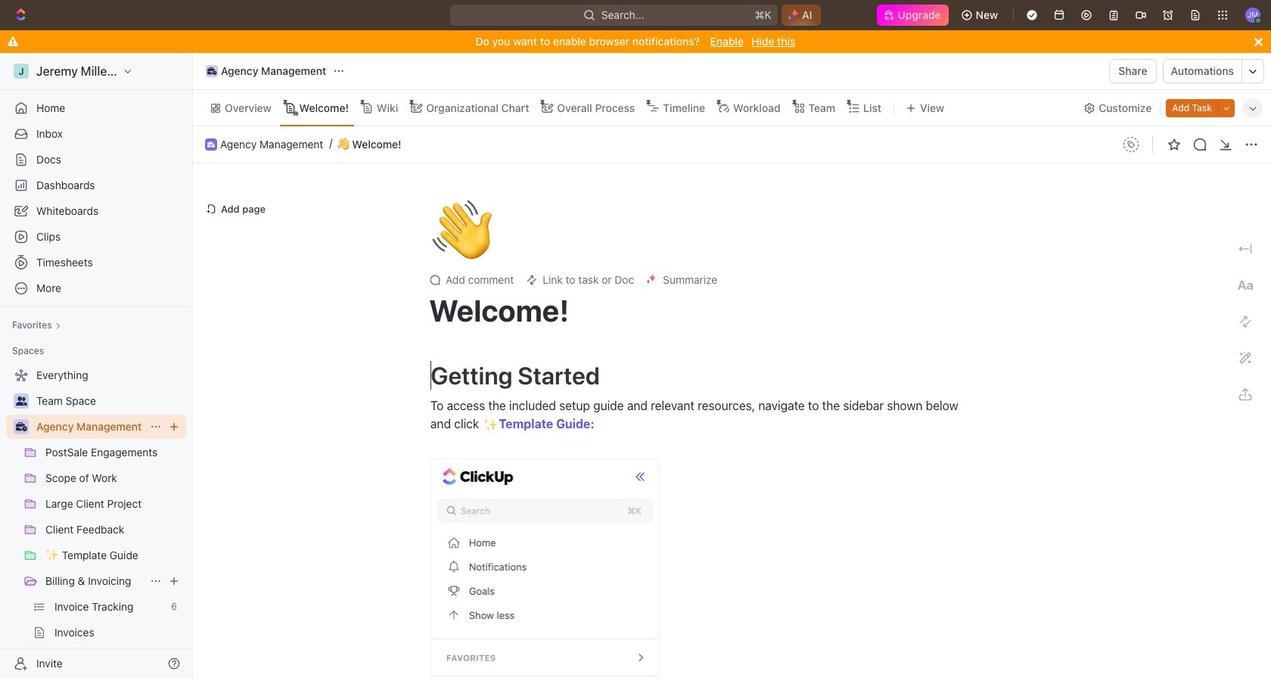 Task type: describe. For each thing, give the bounding box(es) containing it.
0 vertical spatial business time image
[[207, 141, 215, 147]]

sidebar navigation
[[0, 53, 196, 678]]



Task type: vqa. For each thing, say whether or not it's contained in the screenshot.
user group icon
yes



Task type: locate. For each thing, give the bounding box(es) containing it.
tara shultz's workspace, , element
[[14, 64, 29, 79]]

0 horizontal spatial business time image
[[16, 422, 27, 431]]

1 horizontal spatial business time image
[[207, 141, 215, 147]]

tree
[[6, 363, 186, 678]]

business time image down business time image
[[207, 141, 215, 147]]

dropdown menu image
[[1120, 132, 1144, 157]]

tree inside sidebar 'navigation'
[[6, 363, 186, 678]]

user group image
[[16, 397, 27, 406]]

business time image
[[207, 141, 215, 147], [16, 422, 27, 431]]

business time image down user group icon
[[16, 422, 27, 431]]

1 vertical spatial business time image
[[16, 422, 27, 431]]

business time image
[[207, 67, 217, 75]]



